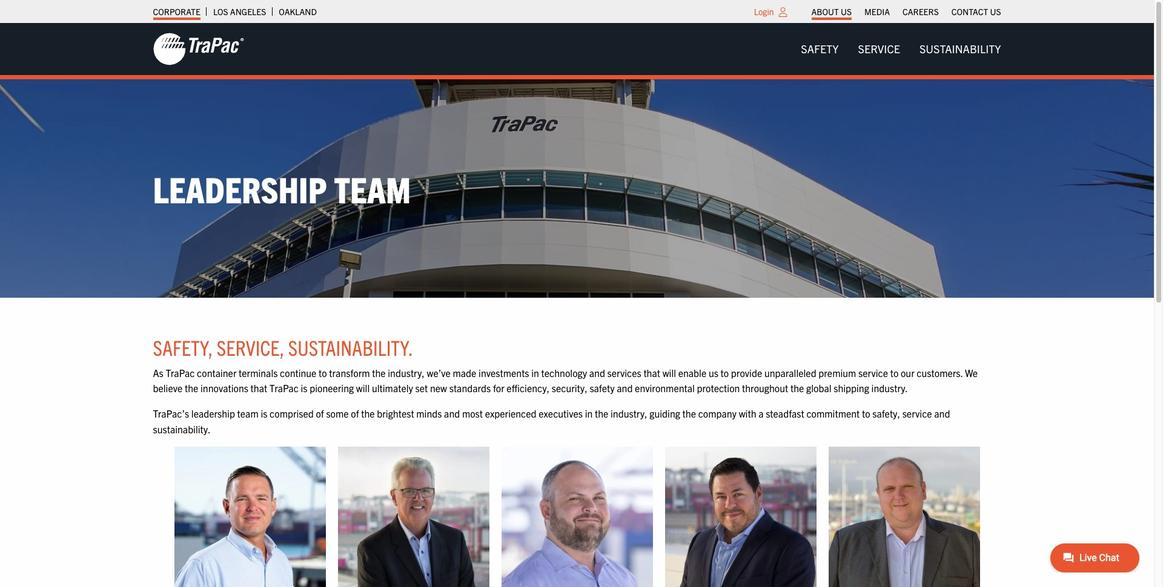 Task type: describe. For each thing, give the bounding box(es) containing it.
us for contact us
[[990, 6, 1001, 17]]

the up ultimately
[[372, 367, 386, 379]]

0 horizontal spatial trapac
[[166, 367, 195, 379]]

continue
[[280, 367, 317, 379]]

corporate
[[153, 6, 200, 17]]

standards
[[449, 383, 491, 395]]

and left most
[[444, 408, 460, 420]]

shipping
[[834, 383, 869, 395]]

safety,
[[153, 334, 213, 360]]

provide
[[731, 367, 762, 379]]

executives
[[539, 408, 583, 420]]

los angeles
[[213, 6, 266, 17]]

enable
[[678, 367, 707, 379]]

commitment
[[807, 408, 860, 420]]

set
[[415, 383, 428, 395]]

1 of from the left
[[316, 408, 324, 420]]

transform
[[329, 367, 370, 379]]

media link
[[865, 3, 890, 20]]

oakland
[[279, 6, 317, 17]]

media
[[865, 6, 890, 17]]

0 vertical spatial will
[[663, 367, 676, 379]]

service
[[858, 42, 900, 56]]

our
[[901, 367, 915, 379]]

some
[[326, 408, 349, 420]]

trapac's leadership team is comprised of some of the brightest minds and most experienced executives in the industry, guiding the company with a steadfast commitment to safety, service and sustainability.
[[153, 408, 950, 435]]

ultimately
[[372, 383, 413, 395]]

terminals
[[239, 367, 278, 379]]

login
[[754, 6, 774, 17]]

as trapac container terminals continue to transform the industry, we've made investments in technology and services that will enable us to provide unparalleled premium service to our customers. we believe the innovations that trapac is pioneering will ultimately set new standards for efficiency, security, safety and environmental protection throughout the global shipping industry.
[[153, 367, 978, 395]]

safety, service, sustainability. main content
[[141, 334, 1013, 588]]

steadfast
[[766, 408, 805, 420]]

protection
[[697, 383, 740, 395]]

leadership
[[191, 408, 235, 420]]

us for about us
[[841, 6, 852, 17]]

about us link
[[812, 3, 852, 20]]

for
[[493, 383, 505, 395]]

investments
[[479, 367, 529, 379]]

team
[[334, 166, 411, 211]]

new
[[430, 383, 447, 395]]

service inside as trapac container terminals continue to transform the industry, we've made investments in technology and services that will enable us to provide unparalleled premium service to our customers. we believe the innovations that trapac is pioneering will ultimately set new standards for efficiency, security, safety and environmental protection throughout the global shipping industry.
[[859, 367, 888, 379]]

safety link
[[792, 37, 849, 61]]

contact us link
[[952, 3, 1001, 20]]

brightest
[[377, 408, 414, 420]]

premium
[[819, 367, 856, 379]]

0 vertical spatial that
[[644, 367, 660, 379]]

sustainability link
[[910, 37, 1011, 61]]

made
[[453, 367, 477, 379]]

login link
[[754, 6, 774, 17]]

and down 'customers.' at the right bottom of page
[[935, 408, 950, 420]]

to right us
[[721, 367, 729, 379]]

safety,
[[873, 408, 900, 420]]

throughout
[[742, 383, 788, 395]]

services
[[607, 367, 642, 379]]

trapac's
[[153, 408, 189, 420]]

oakland link
[[279, 3, 317, 20]]

to up pioneering
[[319, 367, 327, 379]]

safety
[[801, 42, 839, 56]]

sustainability
[[920, 42, 1001, 56]]

light image
[[779, 7, 787, 17]]

team
[[237, 408, 259, 420]]



Task type: locate. For each thing, give the bounding box(es) containing it.
1 vertical spatial menu bar
[[792, 37, 1011, 61]]

service
[[859, 367, 888, 379], [903, 408, 932, 420]]

2 us from the left
[[990, 6, 1001, 17]]

the
[[372, 367, 386, 379], [185, 383, 198, 395], [791, 383, 804, 395], [361, 408, 375, 420], [595, 408, 609, 420], [683, 408, 696, 420]]

industry, up ultimately
[[388, 367, 425, 379]]

menu bar containing safety
[[792, 37, 1011, 61]]

trapac down continue
[[270, 383, 299, 395]]

the right believe
[[185, 383, 198, 395]]

1 vertical spatial service
[[903, 408, 932, 420]]

0 vertical spatial is
[[301, 383, 308, 395]]

angeles
[[230, 6, 266, 17]]

will down transform
[[356, 383, 370, 395]]

about
[[812, 6, 839, 17]]

about us
[[812, 6, 852, 17]]

1 horizontal spatial us
[[990, 6, 1001, 17]]

safety, service, sustainability.
[[153, 334, 413, 360]]

0 horizontal spatial us
[[841, 6, 852, 17]]

corporate link
[[153, 3, 200, 20]]

service right safety,
[[903, 408, 932, 420]]

0 horizontal spatial service
[[859, 367, 888, 379]]

0 horizontal spatial in
[[532, 367, 539, 379]]

company
[[698, 408, 737, 420]]

menu bar up service
[[805, 3, 1008, 20]]

is inside trapac's leadership team is comprised of some of the brightest minds and most experienced executives in the industry, guiding the company with a steadfast commitment to safety, service and sustainability.
[[261, 408, 267, 420]]

comprised
[[270, 408, 314, 420]]

efficiency,
[[507, 383, 550, 395]]

sustainability.
[[153, 423, 210, 435]]

to
[[319, 367, 327, 379], [721, 367, 729, 379], [891, 367, 899, 379], [862, 408, 870, 420]]

environmental
[[635, 383, 695, 395]]

as
[[153, 367, 163, 379]]

menu bar down careers link
[[792, 37, 1011, 61]]

0 vertical spatial menu bar
[[805, 3, 1008, 20]]

0 horizontal spatial that
[[251, 383, 267, 395]]

the down safety
[[595, 408, 609, 420]]

of right the some
[[351, 408, 359, 420]]

is
[[301, 383, 308, 395], [261, 408, 267, 420]]

in inside as trapac container terminals continue to transform the industry, we've made investments in technology and services that will enable us to provide unparalleled premium service to our customers. we believe the innovations that trapac is pioneering will ultimately set new standards for efficiency, security, safety and environmental protection throughout the global shipping industry.
[[532, 367, 539, 379]]

service link
[[849, 37, 910, 61]]

pioneering
[[310, 383, 354, 395]]

1 horizontal spatial is
[[301, 383, 308, 395]]

we
[[965, 367, 978, 379]]

1 vertical spatial trapac
[[270, 383, 299, 395]]

0 horizontal spatial of
[[316, 408, 324, 420]]

industry, inside trapac's leadership team is comprised of some of the brightest minds and most experienced executives in the industry, guiding the company with a steadfast commitment to safety, service and sustainability.
[[611, 408, 648, 420]]

most
[[462, 408, 483, 420]]

0 horizontal spatial industry,
[[388, 367, 425, 379]]

we've
[[427, 367, 451, 379]]

with
[[739, 408, 757, 420]]

1 vertical spatial will
[[356, 383, 370, 395]]

menu bar containing about us
[[805, 3, 1008, 20]]

a
[[759, 408, 764, 420]]

1 vertical spatial in
[[585, 408, 593, 420]]

that down terminals
[[251, 383, 267, 395]]

in inside trapac's leadership team is comprised of some of the brightest minds and most experienced executives in the industry, guiding the company with a steadfast commitment to safety, service and sustainability.
[[585, 408, 593, 420]]

industry,
[[388, 367, 425, 379], [611, 408, 648, 420]]

0 vertical spatial industry,
[[388, 367, 425, 379]]

to left safety,
[[862, 408, 870, 420]]

industry.
[[872, 383, 908, 395]]

in right executives
[[585, 408, 593, 420]]

careers
[[903, 6, 939, 17]]

0 vertical spatial trapac
[[166, 367, 195, 379]]

0 horizontal spatial is
[[261, 408, 267, 420]]

security,
[[552, 383, 588, 395]]

is down continue
[[301, 383, 308, 395]]

leadership
[[153, 166, 327, 211]]

contact
[[952, 6, 988, 17]]

1 horizontal spatial service
[[903, 408, 932, 420]]

contact us
[[952, 6, 1001, 17]]

1 horizontal spatial of
[[351, 408, 359, 420]]

1 horizontal spatial in
[[585, 408, 593, 420]]

1 horizontal spatial that
[[644, 367, 660, 379]]

us
[[709, 367, 719, 379]]

to inside trapac's leadership team is comprised of some of the brightest minds and most experienced executives in the industry, guiding the company with a steadfast commitment to safety, service and sustainability.
[[862, 408, 870, 420]]

0 vertical spatial service
[[859, 367, 888, 379]]

industry, inside as trapac container terminals continue to transform the industry, we've made investments in technology and services that will enable us to provide unparalleled premium service to our customers. we believe the innovations that trapac is pioneering will ultimately set new standards for efficiency, security, safety and environmental protection throughout the global shipping industry.
[[388, 367, 425, 379]]

leadership team
[[153, 166, 411, 211]]

the left brightest
[[361, 408, 375, 420]]

1 us from the left
[[841, 6, 852, 17]]

us right about in the top of the page
[[841, 6, 852, 17]]

minds
[[416, 408, 442, 420]]

1 vertical spatial that
[[251, 383, 267, 395]]

los
[[213, 6, 228, 17]]

service inside trapac's leadership team is comprised of some of the brightest minds and most experienced executives in the industry, guiding the company with a steadfast commitment to safety, service and sustainability.
[[903, 408, 932, 420]]

the down the unparalleled
[[791, 383, 804, 395]]

us
[[841, 6, 852, 17], [990, 6, 1001, 17]]

will
[[663, 367, 676, 379], [356, 383, 370, 395]]

innovations
[[201, 383, 248, 395]]

menu bar
[[805, 3, 1008, 20], [792, 37, 1011, 61]]

safety
[[590, 383, 615, 395]]

container
[[197, 367, 237, 379]]

sustainability.
[[288, 334, 413, 360]]

careers link
[[903, 3, 939, 20]]

technology
[[541, 367, 587, 379]]

los angeles link
[[213, 3, 266, 20]]

0 horizontal spatial will
[[356, 383, 370, 395]]

is right team
[[261, 408, 267, 420]]

believe
[[153, 383, 183, 395]]

unparalleled
[[765, 367, 817, 379]]

customers.
[[917, 367, 963, 379]]

and
[[589, 367, 605, 379], [617, 383, 633, 395], [444, 408, 460, 420], [935, 408, 950, 420]]

us right contact
[[990, 6, 1001, 17]]

2 of from the left
[[351, 408, 359, 420]]

of
[[316, 408, 324, 420], [351, 408, 359, 420]]

in up efficiency,
[[532, 367, 539, 379]]

1 horizontal spatial trapac
[[270, 383, 299, 395]]

will up environmental
[[663, 367, 676, 379]]

global
[[806, 383, 832, 395]]

0 vertical spatial in
[[532, 367, 539, 379]]

that
[[644, 367, 660, 379], [251, 383, 267, 395]]

guiding
[[650, 408, 680, 420]]

service up industry.
[[859, 367, 888, 379]]

industry, left guiding
[[611, 408, 648, 420]]

1 horizontal spatial will
[[663, 367, 676, 379]]

and down services
[[617, 383, 633, 395]]

corporate image
[[153, 32, 244, 66]]

trapac
[[166, 367, 195, 379], [270, 383, 299, 395]]

1 vertical spatial industry,
[[611, 408, 648, 420]]

that up environmental
[[644, 367, 660, 379]]

is inside as trapac container terminals continue to transform the industry, we've made investments in technology and services that will enable us to provide unparalleled premium service to our customers. we believe the innovations that trapac is pioneering will ultimately set new standards for efficiency, security, safety and environmental protection throughout the global shipping industry.
[[301, 383, 308, 395]]

service,
[[217, 334, 284, 360]]

in
[[532, 367, 539, 379], [585, 408, 593, 420]]

1 horizontal spatial industry,
[[611, 408, 648, 420]]

experienced
[[485, 408, 537, 420]]

the right guiding
[[683, 408, 696, 420]]

1 vertical spatial is
[[261, 408, 267, 420]]

to left our
[[891, 367, 899, 379]]

trapac up believe
[[166, 367, 195, 379]]

and up safety
[[589, 367, 605, 379]]

of left the some
[[316, 408, 324, 420]]



Task type: vqa. For each thing, say whether or not it's contained in the screenshot.
'TECHNOLOGY'
yes



